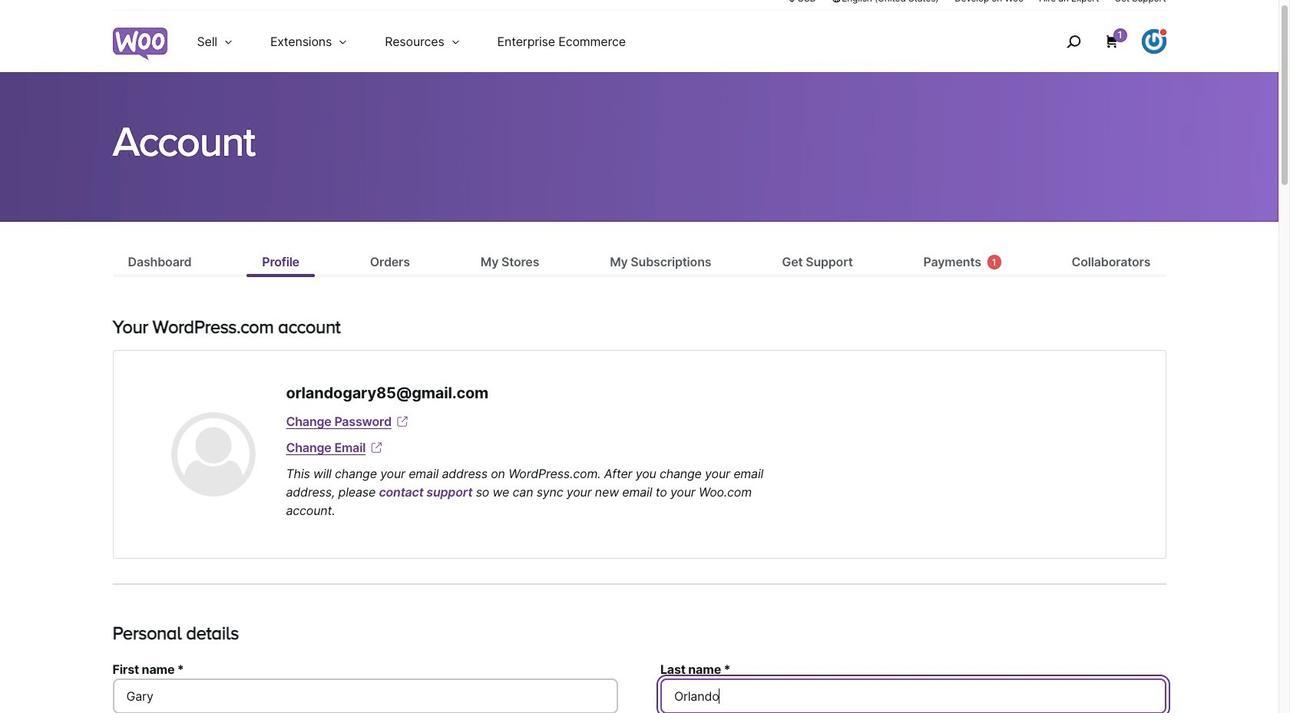 Task type: locate. For each thing, give the bounding box(es) containing it.
search image
[[1062, 29, 1086, 54]]

None text field
[[113, 679, 619, 714]]

external link image
[[369, 440, 384, 456]]

None text field
[[661, 679, 1167, 714]]

external link image
[[395, 414, 410, 430]]



Task type: vqa. For each thing, say whether or not it's contained in the screenshot.
the Company name* text box
no



Task type: describe. For each thing, give the bounding box(es) containing it.
gravatar image image
[[171, 413, 255, 497]]

service navigation menu element
[[1034, 17, 1167, 66]]

open account menu image
[[1142, 29, 1167, 54]]



